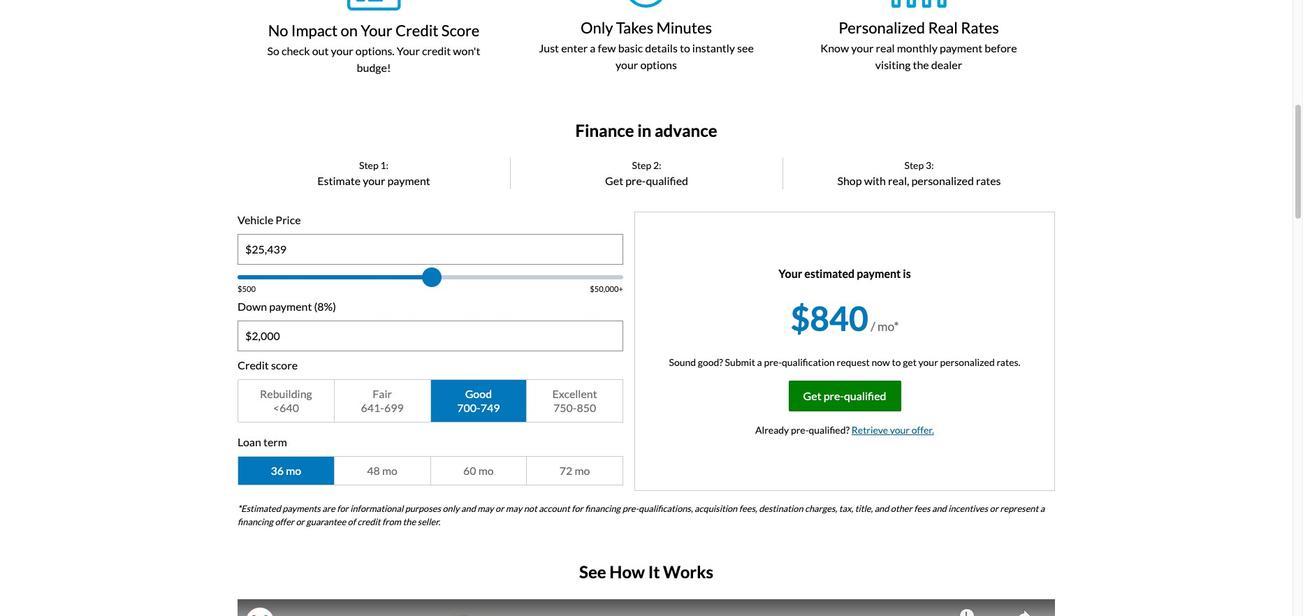 Task type: vqa. For each thing, say whether or not it's contained in the screenshot.
the Works
yes



Task type: describe. For each thing, give the bounding box(es) containing it.
title,
[[855, 503, 873, 514]]

*estimated payments are for informational purposes only and may or may not account for financing pre-qualifications, acquisition fees, destination charges, tax, title, and other fees and incentives or represent a financing offer or guarantee of credit from the seller.
[[238, 503, 1045, 528]]

pre- right submit
[[764, 356, 782, 368]]

qualified inside button
[[844, 389, 887, 402]]

offer.
[[912, 424, 935, 436]]

credit inside no impact on your credit score so check out your options. your credit won't budge!
[[422, 44, 451, 57]]

mo for 72 mo
[[575, 464, 590, 477]]

payment inside step 1: estimate your payment
[[388, 174, 431, 187]]

your left offer.
[[891, 424, 910, 436]]

1 vertical spatial a
[[758, 356, 763, 368]]

tax,
[[839, 503, 854, 514]]

payment inside personalized real rates know your real monthly payment before visiting the dealer
[[940, 41, 983, 54]]

the inside personalized real rates know your real monthly payment before visiting the dealer
[[913, 58, 930, 71]]

step 1: estimate your payment
[[318, 159, 431, 187]]

2 and from the left
[[875, 503, 890, 514]]

2 for from the left
[[572, 503, 584, 514]]

641-
[[361, 401, 384, 414]]

seller.
[[418, 517, 441, 528]]

pre- inside step 2: get pre-qualified
[[626, 174, 646, 187]]

charges,
[[805, 503, 838, 514]]

credit inside *estimated payments are for informational purposes only and may or may not account for financing pre-qualifications, acquisition fees, destination charges, tax, title, and other fees and incentives or represent a financing offer or guarantee of credit from the seller.
[[358, 517, 381, 528]]

other
[[891, 503, 913, 514]]

only takes minutes just enter a few basic details to instantly see your options
[[539, 18, 754, 71]]

36 mo
[[271, 464, 301, 477]]

minutes
[[657, 18, 712, 37]]

mo*
[[878, 319, 900, 334]]

retrieve your offer. link
[[852, 424, 935, 436]]

step for payment
[[359, 159, 379, 171]]

destination
[[759, 503, 804, 514]]

term
[[264, 435, 287, 449]]

pre- right already
[[791, 424, 809, 436]]

loan
[[238, 435, 261, 449]]

vehicle
[[238, 213, 274, 226]]

fair 641-699
[[361, 387, 404, 414]]

only
[[581, 18, 614, 37]]

details
[[645, 41, 678, 54]]

good
[[465, 387, 492, 400]]

personalized
[[839, 18, 926, 37]]

real
[[876, 41, 895, 54]]

72 mo
[[560, 464, 590, 477]]

account
[[539, 503, 570, 514]]

fees,
[[739, 503, 758, 514]]

vehicle price
[[238, 213, 301, 226]]

sound good? submit a pre-qualification request now to get your personalized rates.
[[669, 356, 1021, 368]]

850
[[577, 401, 597, 414]]

1 horizontal spatial your
[[397, 44, 420, 57]]

personalized inside step 3: shop with real, personalized rates
[[912, 174, 975, 187]]

enter
[[561, 41, 588, 54]]

on
[[341, 21, 358, 40]]

qualification
[[782, 356, 835, 368]]

payment left (8%)
[[269, 300, 312, 313]]

score
[[442, 21, 480, 40]]

won't
[[453, 44, 481, 57]]

0 vertical spatial financing
[[585, 503, 621, 514]]

price
[[276, 213, 301, 226]]

so
[[267, 44, 280, 57]]

good?
[[698, 356, 724, 368]]

shop
[[838, 174, 862, 187]]

rebuilding <640
[[260, 387, 312, 414]]

basic
[[618, 41, 643, 54]]

advance
[[655, 120, 718, 140]]

finance in advance
[[576, 120, 718, 140]]

see
[[580, 562, 607, 582]]

/
[[871, 319, 876, 334]]

down payment (8%)
[[238, 300, 336, 313]]

only
[[443, 503, 460, 514]]

*estimated
[[238, 503, 281, 514]]

the inside *estimated payments are for informational purposes only and may or may not account for financing pre-qualifications, acquisition fees, destination charges, tax, title, and other fees and incentives or represent a financing offer or guarantee of credit from the seller.
[[403, 517, 416, 528]]

real,
[[889, 174, 910, 187]]

48
[[367, 464, 380, 477]]

credit score
[[238, 358, 298, 372]]

informational
[[350, 503, 404, 514]]

takes
[[617, 18, 654, 37]]

with
[[865, 174, 886, 187]]

offer
[[275, 517, 294, 528]]

get pre-qualified
[[804, 389, 887, 402]]

incentives
[[949, 503, 989, 514]]

1 and from the left
[[461, 503, 476, 514]]

step 3: shop with real, personalized rates
[[838, 159, 1002, 187]]

budge!
[[357, 61, 391, 74]]

retrieve
[[852, 424, 889, 436]]

credit inside no impact on your credit score so check out your options. your credit won't budge!
[[396, 21, 439, 40]]

750-
[[554, 401, 577, 414]]

of
[[348, 517, 356, 528]]

from
[[382, 517, 401, 528]]

step for qualified
[[632, 159, 652, 171]]

before
[[985, 41, 1018, 54]]

get
[[903, 356, 917, 368]]

just
[[539, 41, 559, 54]]

estimate
[[318, 174, 361, 187]]

real
[[929, 18, 958, 37]]

rates.
[[997, 356, 1021, 368]]

$50,000+
[[590, 284, 624, 293]]



Task type: locate. For each thing, give the bounding box(es) containing it.
your right out
[[331, 44, 354, 57]]

2 vertical spatial your
[[779, 267, 803, 280]]

step left '3:'
[[905, 159, 924, 171]]

personalized left rates.
[[941, 356, 995, 368]]

now
[[872, 356, 891, 368]]

qualifications,
[[639, 503, 693, 514]]

$840 / mo*
[[791, 298, 900, 338]]

to left get
[[892, 356, 902, 368]]

guarantee
[[306, 517, 346, 528]]

0 horizontal spatial may
[[478, 503, 494, 514]]

0 horizontal spatial your
[[361, 21, 393, 40]]

and right only
[[461, 503, 476, 514]]

get
[[605, 174, 624, 187], [804, 389, 822, 402]]

get down the finance
[[605, 174, 624, 187]]

the right from
[[403, 517, 416, 528]]

the
[[913, 58, 930, 71], [403, 517, 416, 528]]

step inside step 2: get pre-qualified
[[632, 159, 652, 171]]

monthly
[[898, 41, 938, 54]]

Down payment (8%) text field
[[238, 321, 623, 351]]

3 mo from the left
[[479, 464, 494, 477]]

pre- down in
[[626, 174, 646, 187]]

1 horizontal spatial qualified
[[844, 389, 887, 402]]

not
[[524, 503, 537, 514]]

1 horizontal spatial and
[[875, 503, 890, 514]]

step for real,
[[905, 159, 924, 171]]

for right are
[[337, 503, 349, 514]]

a right submit
[[758, 356, 763, 368]]

2 may from the left
[[506, 503, 522, 514]]

pre- inside *estimated payments are for informational purposes only and may or may not account for financing pre-qualifications, acquisition fees, destination charges, tax, title, and other fees and incentives or represent a financing offer or guarantee of credit from the seller.
[[623, 503, 639, 514]]

1 horizontal spatial the
[[913, 58, 930, 71]]

mo right 72
[[575, 464, 590, 477]]

to inside only takes minutes just enter a few basic details to instantly see your options
[[680, 41, 691, 54]]

699
[[384, 401, 404, 414]]

dealer
[[932, 58, 963, 71]]

get pre-qualified button
[[789, 381, 902, 412]]

a inside *estimated payments are for informational purposes only and may or may not account for financing pre-qualifications, acquisition fees, destination charges, tax, title, and other fees and incentives or represent a financing offer or guarantee of credit from the seller.
[[1041, 503, 1045, 514]]

1 horizontal spatial a
[[758, 356, 763, 368]]

a right represent
[[1041, 503, 1045, 514]]

already pre-qualified? retrieve your offer.
[[756, 424, 935, 436]]

or down payments
[[296, 517, 305, 528]]

1 horizontal spatial may
[[506, 503, 522, 514]]

4 mo from the left
[[575, 464, 590, 477]]

sound
[[669, 356, 696, 368]]

2 vertical spatial a
[[1041, 503, 1045, 514]]

payments
[[283, 503, 321, 514]]

pre- up how
[[623, 503, 639, 514]]

payment up dealer in the right top of the page
[[940, 41, 983, 54]]

1 horizontal spatial credit
[[422, 44, 451, 57]]

a left few
[[590, 41, 596, 54]]

step left "1:"
[[359, 159, 379, 171]]

your estimated payment is
[[779, 267, 911, 280]]

1 horizontal spatial or
[[496, 503, 504, 514]]

get inside get pre-qualified button
[[804, 389, 822, 402]]

2 horizontal spatial your
[[779, 267, 803, 280]]

check
[[282, 44, 310, 57]]

personalized down '3:'
[[912, 174, 975, 187]]

1 vertical spatial credit
[[238, 358, 269, 372]]

credit left "won't"
[[422, 44, 451, 57]]

1 horizontal spatial to
[[892, 356, 902, 368]]

financing down 72 mo
[[585, 503, 621, 514]]

0 horizontal spatial qualified
[[646, 174, 689, 187]]

in
[[638, 120, 652, 140]]

step left 2:
[[632, 159, 652, 171]]

excellent 750-850
[[553, 387, 598, 414]]

and right the title,
[[875, 503, 890, 514]]

step
[[359, 159, 379, 171], [632, 159, 652, 171], [905, 159, 924, 171]]

get inside step 2: get pre-qualified
[[605, 174, 624, 187]]

step inside step 1: estimate your payment
[[359, 159, 379, 171]]

may left not
[[506, 503, 522, 514]]

submit
[[725, 356, 756, 368]]

qualified inside step 2: get pre-qualified
[[646, 174, 689, 187]]

visiting
[[876, 58, 911, 71]]

700-
[[457, 401, 481, 414]]

mo for 36 mo
[[286, 464, 301, 477]]

impact
[[291, 21, 338, 40]]

1 horizontal spatial get
[[804, 389, 822, 402]]

options.
[[356, 44, 395, 57]]

60 mo
[[464, 464, 494, 477]]

0 vertical spatial personalized
[[912, 174, 975, 187]]

0 horizontal spatial financing
[[238, 517, 273, 528]]

credit down informational
[[358, 517, 381, 528]]

instantly
[[693, 41, 736, 54]]

pre-
[[626, 174, 646, 187], [764, 356, 782, 368], [824, 389, 844, 402], [791, 424, 809, 436], [623, 503, 639, 514]]

0 vertical spatial qualified
[[646, 174, 689, 187]]

None text field
[[238, 235, 623, 264]]

your up options.
[[361, 21, 393, 40]]

the down monthly
[[913, 58, 930, 71]]

or left not
[[496, 503, 504, 514]]

qualified
[[646, 174, 689, 187], [844, 389, 887, 402]]

0 horizontal spatial or
[[296, 517, 305, 528]]

1 may from the left
[[478, 503, 494, 514]]

your inside personalized real rates know your real monthly payment before visiting the dealer
[[852, 41, 874, 54]]

request
[[837, 356, 870, 368]]

your inside no impact on your credit score so check out your options. your credit won't budge!
[[331, 44, 354, 57]]

1 horizontal spatial financing
[[585, 503, 621, 514]]

excellent
[[553, 387, 598, 400]]

step inside step 3: shop with real, personalized rates
[[905, 159, 924, 171]]

is
[[903, 267, 911, 280]]

rates
[[961, 18, 1000, 37]]

qualified down 2:
[[646, 174, 689, 187]]

1 step from the left
[[359, 159, 379, 171]]

1 vertical spatial credit
[[358, 517, 381, 528]]

and
[[461, 503, 476, 514], [875, 503, 890, 514], [933, 503, 947, 514]]

no impact on your credit score so check out your options. your credit won't budge!
[[267, 21, 481, 74]]

rebuilding
[[260, 387, 312, 400]]

3 step from the left
[[905, 159, 924, 171]]

0 vertical spatial the
[[913, 58, 930, 71]]

1 horizontal spatial for
[[572, 503, 584, 514]]

$500
[[238, 284, 256, 293]]

qualified?
[[809, 424, 850, 436]]

1 horizontal spatial credit
[[396, 21, 439, 40]]

qualified up retrieve
[[844, 389, 887, 402]]

2 horizontal spatial or
[[990, 503, 999, 514]]

0 horizontal spatial credit
[[358, 517, 381, 528]]

0 horizontal spatial and
[[461, 503, 476, 514]]

72
[[560, 464, 573, 477]]

your right options.
[[397, 44, 420, 57]]

a
[[590, 41, 596, 54], [758, 356, 763, 368], [1041, 503, 1045, 514]]

mo right 60
[[479, 464, 494, 477]]

acquisition
[[695, 503, 738, 514]]

3 and from the left
[[933, 503, 947, 514]]

1 mo from the left
[[286, 464, 301, 477]]

mo for 48 mo
[[382, 464, 398, 477]]

credit
[[396, 21, 439, 40], [238, 358, 269, 372]]

2 horizontal spatial and
[[933, 503, 947, 514]]

payment
[[940, 41, 983, 54], [388, 174, 431, 187], [857, 267, 901, 280], [269, 300, 312, 313]]

pre- up qualified?
[[824, 389, 844, 402]]

it
[[649, 562, 660, 582]]

1 vertical spatial get
[[804, 389, 822, 402]]

financing
[[585, 503, 621, 514], [238, 517, 273, 528]]

2 horizontal spatial step
[[905, 159, 924, 171]]

0 horizontal spatial a
[[590, 41, 596, 54]]

rates
[[977, 174, 1002, 187]]

0 vertical spatial credit
[[422, 44, 451, 57]]

0 horizontal spatial step
[[359, 159, 379, 171]]

works
[[664, 562, 714, 582]]

loan term
[[238, 435, 287, 449]]

0 horizontal spatial get
[[605, 174, 624, 187]]

$840
[[791, 298, 869, 338]]

see how it works
[[580, 562, 714, 582]]

or
[[496, 503, 504, 514], [990, 503, 999, 514], [296, 517, 305, 528]]

or left represent
[[990, 503, 999, 514]]

personalized real rates know your real monthly payment before visiting the dealer
[[821, 18, 1018, 71]]

0 horizontal spatial to
[[680, 41, 691, 54]]

0 vertical spatial get
[[605, 174, 624, 187]]

down
[[238, 300, 267, 313]]

mo right 48
[[382, 464, 398, 477]]

payment down "1:"
[[388, 174, 431, 187]]

1 for from the left
[[337, 503, 349, 514]]

financing down "*estimated"
[[238, 517, 273, 528]]

1 horizontal spatial step
[[632, 159, 652, 171]]

no
[[268, 21, 288, 40]]

and right fees
[[933, 503, 947, 514]]

a inside only takes minutes just enter a few basic details to instantly see your options
[[590, 41, 596, 54]]

0 horizontal spatial for
[[337, 503, 349, 514]]

0 vertical spatial a
[[590, 41, 596, 54]]

payment left is
[[857, 267, 901, 280]]

2:
[[654, 159, 662, 171]]

2 horizontal spatial a
[[1041, 503, 1045, 514]]

mo right 36
[[286, 464, 301, 477]]

your inside only takes minutes just enter a few basic details to instantly see your options
[[616, 58, 639, 71]]

mo for 60 mo
[[479, 464, 494, 477]]

0 horizontal spatial credit
[[238, 358, 269, 372]]

1 vertical spatial your
[[397, 44, 420, 57]]

represent
[[1001, 503, 1039, 514]]

already
[[756, 424, 789, 436]]

estimated
[[805, 267, 855, 280]]

2 step from the left
[[632, 159, 652, 171]]

few
[[598, 41, 616, 54]]

how
[[610, 562, 645, 582]]

0 vertical spatial credit
[[396, 21, 439, 40]]

0 horizontal spatial the
[[403, 517, 416, 528]]

36
[[271, 464, 284, 477]]

are
[[323, 503, 335, 514]]

options
[[641, 58, 677, 71]]

0 vertical spatial your
[[361, 21, 393, 40]]

1 vertical spatial qualified
[[844, 389, 887, 402]]

1 vertical spatial the
[[403, 517, 416, 528]]

60
[[464, 464, 477, 477]]

to down minutes
[[680, 41, 691, 54]]

your down "1:"
[[363, 174, 386, 187]]

your inside step 1: estimate your payment
[[363, 174, 386, 187]]

may right only
[[478, 503, 494, 514]]

know
[[821, 41, 850, 54]]

your down basic on the left of the page
[[616, 58, 639, 71]]

score
[[271, 358, 298, 372]]

<640
[[273, 401, 299, 414]]

749
[[481, 401, 500, 414]]

your left estimated
[[779, 267, 803, 280]]

personalized
[[912, 174, 975, 187], [941, 356, 995, 368]]

pre- inside button
[[824, 389, 844, 402]]

get down qualification on the right
[[804, 389, 822, 402]]

your left real
[[852, 41, 874, 54]]

for right account
[[572, 503, 584, 514]]

1 vertical spatial to
[[892, 356, 902, 368]]

1 vertical spatial financing
[[238, 517, 273, 528]]

your right get
[[919, 356, 939, 368]]

out
[[312, 44, 329, 57]]

0 vertical spatial to
[[680, 41, 691, 54]]

2 mo from the left
[[382, 464, 398, 477]]

1 vertical spatial personalized
[[941, 356, 995, 368]]



